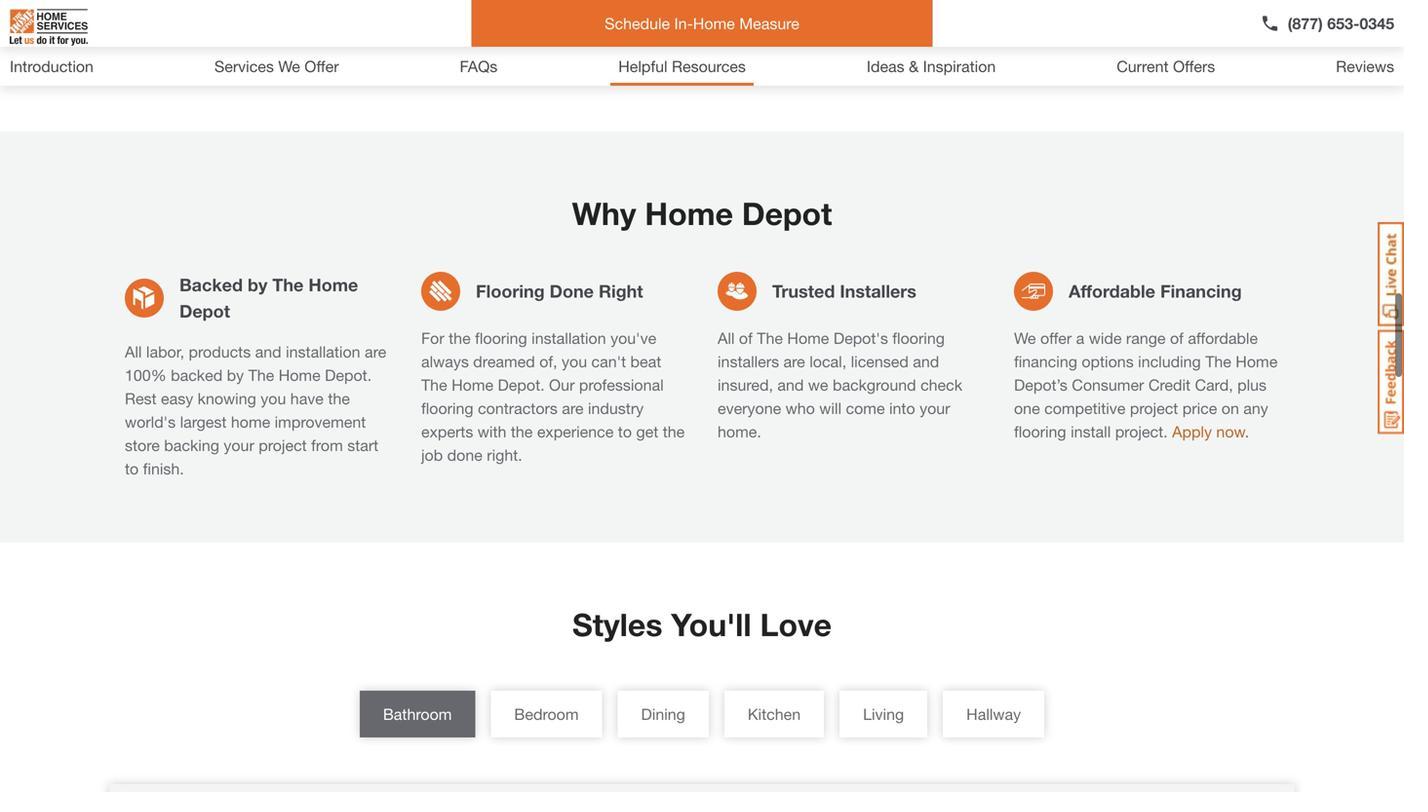Task type: locate. For each thing, give the bounding box(es) containing it.
project inside we offer a wide range of affordable financing options including the home depot's consumer credit card, plus one competitive project price on any flooring install project.
[[1130, 399, 1178, 418]]

(877) 653-0345
[[1288, 14, 1394, 33]]

offers
[[1173, 57, 1215, 76]]

0 horizontal spatial your
[[224, 436, 254, 455]]

0 horizontal spatial you
[[261, 390, 286, 408]]

the up improvement
[[328, 390, 350, 408]]

1 horizontal spatial are
[[562, 399, 584, 418]]

knowing
[[198, 390, 256, 408]]

depot. up contractors
[[498, 376, 545, 394]]

industry
[[588, 399, 644, 418]]

all labor, products and installation are 100% backed by the home depot. rest easy knowing you have the world's largest home improvement store backing your project from start to finish.
[[125, 343, 386, 478]]

installation up of,
[[532, 329, 606, 348]]

project up project.
[[1130, 399, 1178, 418]]

project inside all labor, products and installation are 100% backed by the home depot. rest easy knowing you have the world's largest home improvement store backing your project from start to finish.
[[259, 436, 307, 455]]

financing
[[1014, 352, 1077, 371]]

depot inside "backed by the home depot"
[[179, 301, 230, 322]]

flooring
[[475, 329, 527, 348], [892, 329, 945, 348], [421, 399, 474, 418], [1014, 423, 1066, 441]]

backed
[[179, 274, 243, 295]]

on
[[1222, 399, 1239, 418]]

depot. inside for the flooring installation you've always dreamed of, you can't beat the home depot. our professional flooring contractors are industry experts with the experience to get the job done right.
[[498, 376, 545, 394]]

home.
[[718, 423, 761, 441]]

0 horizontal spatial installation
[[286, 343, 360, 361]]

apply now .
[[1172, 423, 1249, 441]]

the right backed at the top
[[272, 274, 304, 295]]

0 horizontal spatial to
[[125, 460, 139, 478]]

1 horizontal spatial to
[[618, 423, 632, 441]]

1 horizontal spatial all
[[718, 329, 735, 348]]

you
[[562, 352, 587, 371], [261, 390, 286, 408]]

home
[[693, 14, 735, 33], [645, 195, 733, 232], [308, 274, 358, 295], [787, 329, 829, 348], [1236, 352, 1278, 371], [279, 366, 320, 385], [452, 376, 493, 394]]

check
[[921, 376, 962, 394]]

of up installers
[[739, 329, 753, 348]]

0 horizontal spatial and
[[255, 343, 281, 361]]

including
[[1138, 352, 1201, 371]]

experts
[[421, 423, 473, 441]]

1 vertical spatial to
[[125, 460, 139, 478]]

the down contractors
[[511, 423, 533, 441]]

done
[[447, 446, 482, 465]]

and up who
[[777, 376, 804, 394]]

the up installers
[[757, 329, 783, 348]]

0 horizontal spatial of
[[739, 329, 753, 348]]

insured,
[[718, 376, 773, 394]]

1 horizontal spatial installation
[[532, 329, 606, 348]]

653-
[[1327, 14, 1360, 33]]

you up home
[[261, 390, 286, 408]]

installation up have
[[286, 343, 360, 361]]

all up 100%
[[125, 343, 142, 361]]

1 horizontal spatial project
[[1130, 399, 1178, 418]]

do it for you logo image
[[10, 1, 88, 54]]

are left "local,"
[[784, 352, 805, 371]]

professional
[[579, 376, 664, 394]]

flooring up dreamed at the top of page
[[475, 329, 527, 348]]

right
[[599, 281, 643, 302]]

credit
[[1148, 376, 1191, 394]]

dreamed
[[473, 352, 535, 371]]

flooring up licensed
[[892, 329, 945, 348]]

your
[[920, 399, 950, 418], [224, 436, 254, 455]]

everyone
[[718, 399, 781, 418]]

all up installers
[[718, 329, 735, 348]]

0 horizontal spatial depot
[[179, 301, 230, 322]]

1 of from the left
[[739, 329, 753, 348]]

introduction
[[10, 57, 94, 76]]

2 of from the left
[[1170, 329, 1184, 348]]

depot. up improvement
[[325, 366, 372, 385]]

living button
[[840, 691, 927, 738]]

of up including
[[1170, 329, 1184, 348]]

products
[[189, 343, 251, 361]]

1 vertical spatial you
[[261, 390, 286, 408]]

1 vertical spatial depot
[[179, 301, 230, 322]]

rest
[[125, 390, 157, 408]]

all inside all labor, products and installation are 100% backed by the home depot. rest easy knowing you have the world's largest home improvement store backing your project from start to finish.
[[125, 343, 142, 361]]

come
[[846, 399, 885, 418]]

the
[[272, 274, 304, 295], [757, 329, 783, 348], [1205, 352, 1231, 371], [248, 366, 274, 385], [421, 376, 447, 394]]

depot. inside all labor, products and installation are 100% backed by the home depot. rest easy knowing you have the world's largest home improvement store backing your project from start to finish.
[[325, 366, 372, 385]]

flooring up experts
[[421, 399, 474, 418]]

home
[[231, 413, 270, 431]]

project
[[1130, 399, 1178, 418], [259, 436, 307, 455]]

are inside for the flooring installation you've always dreamed of, you can't beat the home depot. our professional flooring contractors are industry experts with the experience to get the job done right.
[[562, 399, 584, 418]]

reviews
[[1336, 57, 1394, 76]]

depot's
[[1014, 376, 1068, 394]]

card,
[[1195, 376, 1233, 394]]

hallway
[[966, 705, 1021, 724]]

one
[[1014, 399, 1040, 418]]

your down check
[[920, 399, 950, 418]]

depot down backed at the top
[[179, 301, 230, 322]]

are up experience
[[562, 399, 584, 418]]

job
[[421, 446, 443, 465]]

your inside all of the home depot's flooring installers are local, licensed and insured, and we background check everyone who will come into your home.
[[920, 399, 950, 418]]

1 horizontal spatial by
[[248, 274, 268, 295]]

to down store
[[125, 460, 139, 478]]

helpful resources
[[618, 57, 746, 76]]

depot's
[[834, 329, 888, 348]]

by up knowing at the left of page
[[227, 366, 244, 385]]

1 vertical spatial by
[[227, 366, 244, 385]]

home inside all labor, products and installation are 100% backed by the home depot. rest easy knowing you have the world's largest home improvement store backing your project from start to finish.
[[279, 366, 320, 385]]

licensed
[[851, 352, 909, 371]]

right.
[[487, 446, 522, 465]]

0 horizontal spatial by
[[227, 366, 244, 385]]

to
[[618, 423, 632, 441], [125, 460, 139, 478]]

0 vertical spatial to
[[618, 423, 632, 441]]

installation
[[532, 329, 606, 348], [286, 343, 360, 361]]

all for backed by the home depot
[[125, 343, 142, 361]]

.
[[1245, 423, 1249, 441]]

1 horizontal spatial we
[[1014, 329, 1036, 348]]

depot up trusted
[[742, 195, 832, 232]]

labor,
[[146, 343, 184, 361]]

of
[[739, 329, 753, 348], [1170, 329, 1184, 348]]

dining button
[[618, 691, 709, 738]]

the
[[449, 329, 471, 348], [328, 390, 350, 408], [511, 423, 533, 441], [663, 423, 685, 441]]

by right backed at the top
[[248, 274, 268, 295]]

to left get
[[618, 423, 632, 441]]

your down home
[[224, 436, 254, 455]]

2 horizontal spatial are
[[784, 352, 805, 371]]

0 horizontal spatial depot.
[[325, 366, 372, 385]]

schedule in-home measure button
[[471, 0, 933, 47]]

beat
[[630, 352, 661, 371]]

0 vertical spatial depot
[[742, 195, 832, 232]]

the up card,
[[1205, 352, 1231, 371]]

1 horizontal spatial your
[[920, 399, 950, 418]]

backing
[[164, 436, 219, 455]]

improvement
[[275, 413, 366, 431]]

bathroom
[[383, 705, 452, 724]]

1 horizontal spatial you
[[562, 352, 587, 371]]

the down always
[[421, 376, 447, 394]]

1 horizontal spatial depot
[[742, 195, 832, 232]]

1 vertical spatial your
[[224, 436, 254, 455]]

any
[[1243, 399, 1268, 418]]

and right the products
[[255, 343, 281, 361]]

project down home
[[259, 436, 307, 455]]

installation inside all labor, products and installation are 100% backed by the home depot. rest easy knowing you have the world's largest home improvement store backing your project from start to finish.
[[286, 343, 360, 361]]

the up knowing at the left of page
[[248, 366, 274, 385]]

are inside all labor, products and installation are 100% backed by the home depot. rest easy knowing you have the world's largest home improvement store backing your project from start to finish.
[[365, 343, 386, 361]]

0 vertical spatial by
[[248, 274, 268, 295]]

0 horizontal spatial all
[[125, 343, 142, 361]]

helpful
[[618, 57, 668, 76]]

flooring down one
[[1014, 423, 1066, 441]]

0 horizontal spatial we
[[278, 57, 300, 76]]

are
[[365, 343, 386, 361], [784, 352, 805, 371], [562, 399, 584, 418]]

inspiration
[[923, 57, 996, 76]]

you inside all labor, products and installation are 100% backed by the home depot. rest easy knowing you have the world's largest home improvement store backing your project from start to finish.
[[261, 390, 286, 408]]

are left for
[[365, 343, 386, 361]]

and
[[255, 343, 281, 361], [913, 352, 939, 371], [777, 376, 804, 394]]

0 horizontal spatial are
[[365, 343, 386, 361]]

for
[[421, 329, 444, 348]]

we
[[278, 57, 300, 76], [1014, 329, 1036, 348]]

0 vertical spatial you
[[562, 352, 587, 371]]

depot
[[742, 195, 832, 232], [179, 301, 230, 322]]

the inside all labor, products and installation are 100% backed by the home depot. rest easy knowing you have the world's largest home improvement store backing your project from start to finish.
[[328, 390, 350, 408]]

1 vertical spatial project
[[259, 436, 307, 455]]

bathroom button
[[360, 691, 475, 738]]

services
[[214, 57, 274, 76]]

1 horizontal spatial depot.
[[498, 376, 545, 394]]

0 vertical spatial your
[[920, 399, 950, 418]]

of inside we offer a wide range of affordable financing options including the home depot's consumer credit card, plus one competitive project price on any flooring install project.
[[1170, 329, 1184, 348]]

who
[[786, 399, 815, 418]]

0345
[[1360, 14, 1394, 33]]

2 horizontal spatial and
[[913, 352, 939, 371]]

contractors
[[478, 399, 558, 418]]

1 horizontal spatial of
[[1170, 329, 1184, 348]]

0 horizontal spatial project
[[259, 436, 307, 455]]

(877)
[[1288, 14, 1323, 33]]

1 vertical spatial we
[[1014, 329, 1036, 348]]

and up check
[[913, 352, 939, 371]]

schedule
[[605, 14, 670, 33]]

consumer
[[1072, 376, 1144, 394]]

100%
[[125, 366, 166, 385]]

home inside all of the home depot's flooring installers are local, licensed and insured, and we background check everyone who will come into your home.
[[787, 329, 829, 348]]

you right of,
[[562, 352, 587, 371]]

0 vertical spatial project
[[1130, 399, 1178, 418]]

all inside all of the home depot's flooring installers are local, licensed and insured, and we background check everyone who will come into your home.
[[718, 329, 735, 348]]

1 horizontal spatial and
[[777, 376, 804, 394]]

install
[[1071, 423, 1111, 441]]



Task type: vqa. For each thing, say whether or not it's contained in the screenshot.
store
yes



Task type: describe. For each thing, give the bounding box(es) containing it.
store
[[125, 436, 160, 455]]

the right for
[[449, 329, 471, 348]]

installers
[[718, 352, 779, 371]]

in-
[[674, 14, 693, 33]]

resources
[[672, 57, 746, 76]]

the inside for the flooring installation you've always dreamed of, you can't beat the home depot. our professional flooring contractors are industry experts with the experience to get the job done right.
[[421, 376, 447, 394]]

0 vertical spatial we
[[278, 57, 300, 76]]

into
[[889, 399, 915, 418]]

hallway button
[[943, 691, 1044, 738]]

options
[[1082, 352, 1134, 371]]

(877) 653-0345 link
[[1260, 12, 1394, 35]]

we
[[808, 376, 828, 394]]

of,
[[539, 352, 557, 371]]

largest
[[180, 413, 227, 431]]

flooring inside all of the home depot's flooring installers are local, licensed and insured, and we background check everyone who will come into your home.
[[892, 329, 945, 348]]

by inside all labor, products and installation are 100% backed by the home depot. rest easy knowing you have the world's largest home improvement store backing your project from start to finish.
[[227, 366, 244, 385]]

kitchen button
[[724, 691, 824, 738]]

easy
[[161, 390, 193, 408]]

wide
[[1089, 329, 1122, 348]]

styles
[[572, 606, 662, 644]]

live chat image
[[1378, 222, 1404, 327]]

with
[[478, 423, 506, 441]]

from
[[311, 436, 343, 455]]

price
[[1183, 399, 1217, 418]]

schedule in-home measure
[[605, 14, 799, 33]]

range
[[1126, 329, 1166, 348]]

plus
[[1237, 376, 1267, 394]]

dining
[[641, 705, 685, 724]]

apply now link
[[1172, 423, 1245, 441]]

we inside we offer a wide range of affordable financing options including the home depot's consumer credit card, plus one competitive project price on any flooring install project.
[[1014, 329, 1036, 348]]

the inside all of the home depot's flooring installers are local, licensed and insured, and we background check everyone who will come into your home.
[[757, 329, 783, 348]]

home inside we offer a wide range of affordable financing options including the home depot's consumer credit card, plus one competitive project price on any flooring install project.
[[1236, 352, 1278, 371]]

affordable financing
[[1069, 281, 1242, 302]]

finish.
[[143, 460, 184, 478]]

of inside all of the home depot's flooring installers are local, licensed and insured, and we background check everyone who will come into your home.
[[739, 329, 753, 348]]

all for trusted installers
[[718, 329, 735, 348]]

home inside "backed by the home depot"
[[308, 274, 358, 295]]

ideas & inspiration
[[867, 57, 996, 76]]

competitive
[[1044, 399, 1126, 418]]

world's
[[125, 413, 176, 431]]

living
[[863, 705, 904, 724]]

backed by the home depot
[[179, 274, 358, 322]]

you inside for the flooring installation you've always dreamed of, you can't beat the home depot. our professional flooring contractors are industry experts with the experience to get the job done right.
[[562, 352, 587, 371]]

always
[[421, 352, 469, 371]]

start
[[347, 436, 379, 455]]

experience
[[537, 423, 614, 441]]

installation inside for the flooring installation you've always dreamed of, you can't beat the home depot. our professional flooring contractors are industry experts with the experience to get the job done right.
[[532, 329, 606, 348]]

kitchen
[[748, 705, 801, 724]]

you'll
[[671, 606, 751, 644]]

backed
[[171, 366, 223, 385]]

blue and white tile; orange tile icon image
[[710, 0, 1051, 85]]

home inside schedule in-home measure button
[[693, 14, 735, 33]]

to inside for the flooring installation you've always dreamed of, you can't beat the home depot. our professional flooring contractors are industry experts with the experience to get the job done right.
[[618, 423, 632, 441]]

why
[[572, 195, 636, 232]]

all of the home depot's flooring installers are local, licensed and insured, and we background check everyone who will come into your home.
[[718, 329, 962, 441]]

apply
[[1172, 423, 1212, 441]]

for the flooring installation you've always dreamed of, you can't beat the home depot. our professional flooring contractors are industry experts with the experience to get the job done right.
[[421, 329, 685, 465]]

the right get
[[663, 423, 685, 441]]

offer
[[1040, 329, 1072, 348]]

styles you'll love
[[572, 606, 832, 644]]

are inside all of the home depot's flooring installers are local, licensed and insured, and we background check everyone who will come into your home.
[[784, 352, 805, 371]]

&
[[909, 57, 919, 76]]

current offers
[[1117, 57, 1215, 76]]

flooring done right
[[476, 281, 643, 302]]

local,
[[810, 352, 846, 371]]

affordable
[[1188, 329, 1258, 348]]

by inside "backed by the home depot"
[[248, 274, 268, 295]]

home inside for the flooring installation you've always dreamed of, you can't beat the home depot. our professional flooring contractors are industry experts with the experience to get the job done right.
[[452, 376, 493, 394]]

the inside all labor, products and installation are 100% backed by the home depot. rest easy knowing you have the world's largest home improvement store backing your project from start to finish.
[[248, 366, 274, 385]]

your inside all labor, products and installation are 100% backed by the home depot. rest easy knowing you have the world's largest home improvement store backing your project from start to finish.
[[224, 436, 254, 455]]

done
[[550, 281, 594, 302]]

financing
[[1160, 281, 1242, 302]]

will
[[819, 399, 842, 418]]

trusted
[[772, 281, 835, 302]]

bedroom
[[514, 705, 579, 724]]

current
[[1117, 57, 1169, 76]]

and inside all labor, products and installation are 100% backed by the home depot. rest easy knowing you have the world's largest home improvement store backing your project from start to finish.
[[255, 343, 281, 361]]

ideas
[[867, 57, 904, 76]]

to inside all labor, products and installation are 100% backed by the home depot. rest easy knowing you have the world's largest home improvement store backing your project from start to finish.
[[125, 460, 139, 478]]

flooring
[[476, 281, 545, 302]]

can't
[[591, 352, 626, 371]]

feedback link image
[[1378, 330, 1404, 435]]

services we offer
[[214, 57, 339, 76]]

have
[[290, 390, 324, 408]]

the inside "backed by the home depot"
[[272, 274, 304, 295]]

our
[[549, 376, 575, 394]]

you've
[[610, 329, 656, 348]]

flooring inside we offer a wide range of affordable financing options including the home depot's consumer credit card, plus one competitive project price on any flooring install project.
[[1014, 423, 1066, 441]]

get
[[636, 423, 658, 441]]

the inside we offer a wide range of affordable financing options including the home depot's consumer credit card, plus one competitive project price on any flooring install project.
[[1205, 352, 1231, 371]]

background
[[833, 376, 916, 394]]

a
[[1076, 329, 1085, 348]]

why home depot
[[572, 195, 832, 232]]

measure
[[739, 14, 799, 33]]

installers
[[840, 281, 917, 302]]

faqs
[[460, 57, 498, 76]]

black and white dog laying on white carpet; orange paw print icon image
[[10, 0, 351, 85]]



